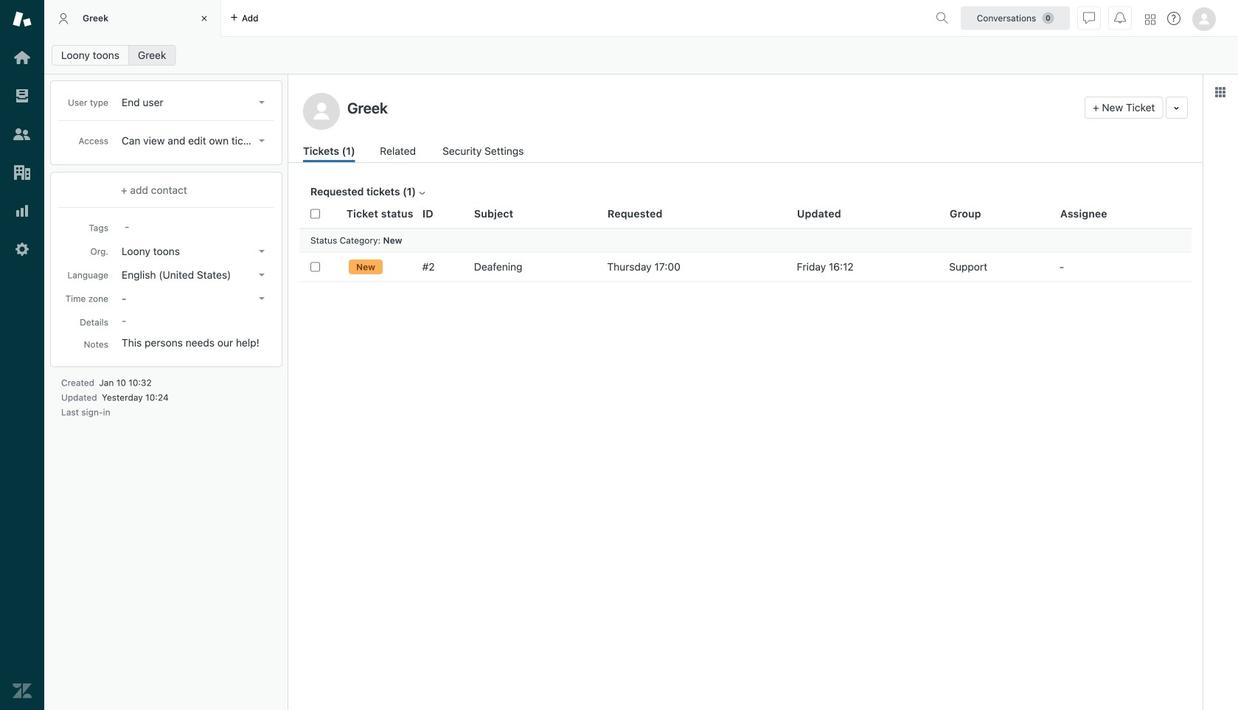 Task type: vqa. For each thing, say whether or not it's contained in the screenshot.
44 minutes ago text field 44
no



Task type: locate. For each thing, give the bounding box(es) containing it.
tabs tab list
[[44, 0, 930, 37]]

4 arrow down image from the top
[[259, 297, 265, 300]]

reporting image
[[13, 201, 32, 221]]

grid
[[288, 199, 1203, 710]]

2 arrow down image from the top
[[259, 250, 265, 253]]

None text field
[[343, 97, 1079, 119]]

zendesk products image
[[1146, 14, 1156, 25]]

- field
[[119, 218, 271, 235]]

arrow down image
[[259, 101, 265, 104], [259, 250, 265, 253], [259, 274, 265, 277], [259, 297, 265, 300]]

secondary element
[[44, 41, 1239, 70]]

notifications image
[[1115, 12, 1127, 24]]

main element
[[0, 0, 44, 710]]

3 arrow down image from the top
[[259, 274, 265, 277]]

tab
[[44, 0, 221, 37]]

button displays agent's chat status as invisible. image
[[1084, 12, 1096, 24]]

apps image
[[1215, 86, 1227, 98]]

get help image
[[1168, 12, 1181, 25]]

None checkbox
[[311, 262, 320, 272]]

get started image
[[13, 48, 32, 67]]



Task type: describe. For each thing, give the bounding box(es) containing it.
1 arrow down image from the top
[[259, 101, 265, 104]]

arrow down image
[[259, 139, 265, 142]]

Select All Tickets checkbox
[[311, 209, 320, 219]]

zendesk image
[[13, 682, 32, 701]]

close image
[[197, 11, 212, 26]]

organizations image
[[13, 163, 32, 182]]

zendesk support image
[[13, 10, 32, 29]]

views image
[[13, 86, 32, 106]]

customers image
[[13, 125, 32, 144]]

admin image
[[13, 240, 32, 259]]



